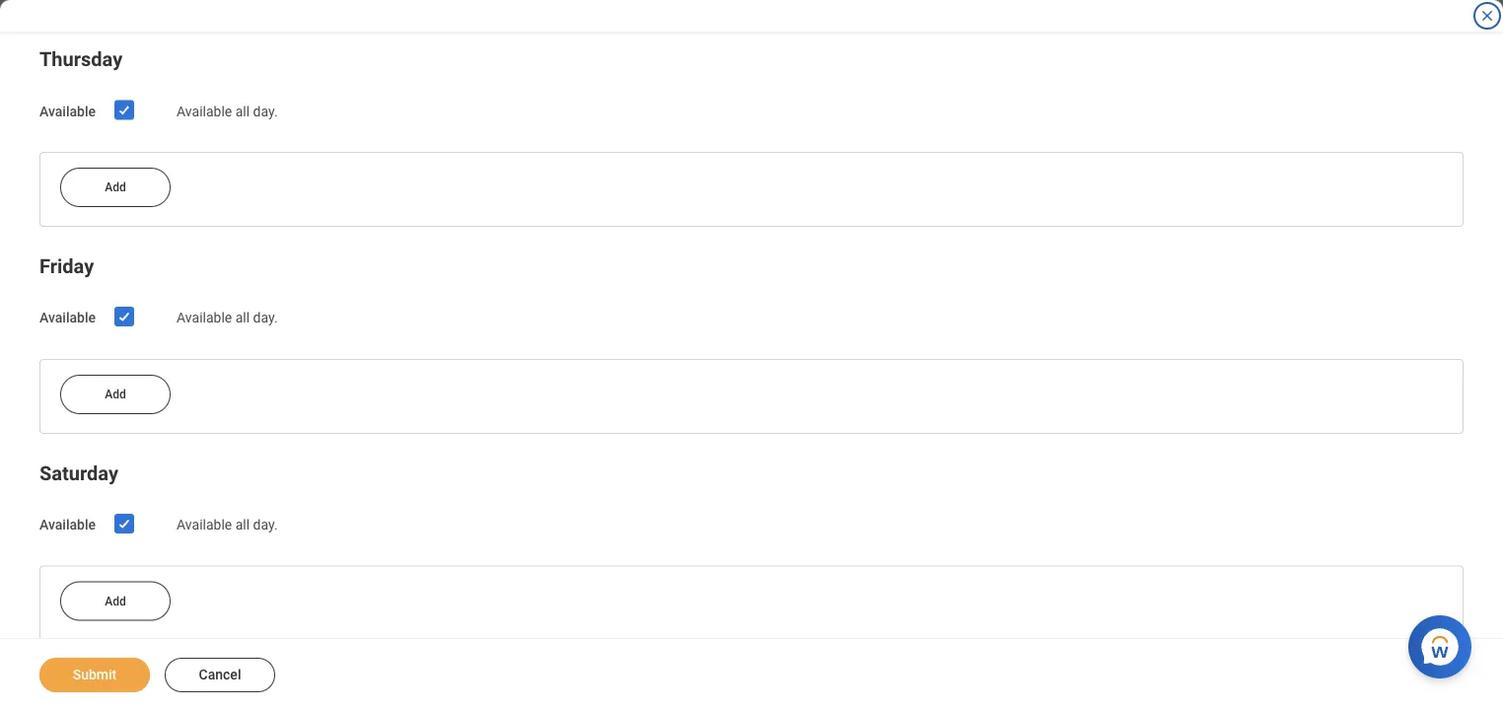 Task type: describe. For each thing, give the bounding box(es) containing it.
add button for thursday
[[60, 168, 171, 207]]

available all day. for saturday
[[177, 517, 278, 533]]

friday button
[[39, 255, 94, 278]]

workday assistant region
[[1409, 608, 1480, 679]]

check small image for saturday
[[113, 512, 136, 536]]

add for saturday
[[105, 595, 126, 608]]

add button for friday
[[60, 375, 171, 414]]

available all day. for friday
[[177, 310, 278, 326]]

close change work availability for worker image
[[1480, 8, 1496, 24]]

all for thursday
[[236, 103, 250, 119]]

saturday group
[[39, 458, 1464, 641]]

thursday button
[[39, 48, 123, 71]]

add for friday
[[105, 388, 126, 401]]

check small image for friday
[[113, 305, 136, 329]]

day. for thursday
[[253, 103, 278, 119]]

dialog containing thursday
[[0, 0, 1504, 711]]



Task type: vqa. For each thing, say whether or not it's contained in the screenshot.
the Add button to the bottom
yes



Task type: locate. For each thing, give the bounding box(es) containing it.
day. inside the friday group
[[253, 310, 278, 326]]

1 vertical spatial all
[[236, 310, 250, 326]]

check small image inside the friday group
[[113, 305, 136, 329]]

all inside saturday group
[[236, 517, 250, 533]]

add button up submit
[[60, 582, 171, 621]]

add button up saturday
[[60, 375, 171, 414]]

add down check small icon
[[105, 181, 126, 194]]

all inside thursday group
[[236, 103, 250, 119]]

0 vertical spatial add button
[[60, 168, 171, 207]]

1 vertical spatial check small image
[[113, 512, 136, 536]]

0 vertical spatial day.
[[253, 103, 278, 119]]

1 check small image from the top
[[113, 305, 136, 329]]

day. for friday
[[253, 310, 278, 326]]

thursday group
[[39, 44, 1464, 227]]

3 day. from the top
[[253, 517, 278, 533]]

1 vertical spatial add button
[[60, 375, 171, 414]]

cancel
[[199, 667, 241, 683]]

1 vertical spatial day.
[[253, 310, 278, 326]]

add up saturday
[[105, 388, 126, 401]]

available all day. for thursday
[[177, 103, 278, 119]]

add
[[105, 181, 126, 194], [105, 388, 126, 401], [105, 595, 126, 608]]

1 vertical spatial add
[[105, 388, 126, 401]]

2 vertical spatial day.
[[253, 517, 278, 533]]

2 all from the top
[[236, 310, 250, 326]]

3 add button from the top
[[60, 582, 171, 621]]

all inside the friday group
[[236, 310, 250, 326]]

3 add from the top
[[105, 595, 126, 608]]

check small image
[[113, 98, 136, 122]]

1 add from the top
[[105, 181, 126, 194]]

1 vertical spatial available all day.
[[177, 310, 278, 326]]

1 all from the top
[[236, 103, 250, 119]]

add for thursday
[[105, 181, 126, 194]]

available all day. inside thursday group
[[177, 103, 278, 119]]

1 add button from the top
[[60, 168, 171, 207]]

check small image
[[113, 305, 136, 329], [113, 512, 136, 536]]

2 vertical spatial add button
[[60, 582, 171, 621]]

1 available all day. from the top
[[177, 103, 278, 119]]

day. inside saturday group
[[253, 517, 278, 533]]

available
[[39, 103, 96, 119], [177, 103, 232, 119], [39, 310, 96, 326], [177, 310, 232, 326], [39, 517, 96, 533], [177, 517, 232, 533]]

cancel button
[[165, 658, 275, 693]]

all for friday
[[236, 310, 250, 326]]

all
[[236, 103, 250, 119], [236, 310, 250, 326], [236, 517, 250, 533]]

0 vertical spatial add
[[105, 181, 126, 194]]

0 vertical spatial available all day.
[[177, 103, 278, 119]]

3 all from the top
[[236, 517, 250, 533]]

available all day. inside saturday group
[[177, 517, 278, 533]]

0 vertical spatial check small image
[[113, 305, 136, 329]]

available all day.
[[177, 103, 278, 119], [177, 310, 278, 326], [177, 517, 278, 533]]

2 vertical spatial available all day.
[[177, 517, 278, 533]]

2 vertical spatial add
[[105, 595, 126, 608]]

add inside saturday group
[[105, 595, 126, 608]]

add button inside the friday group
[[60, 375, 171, 414]]

friday group
[[39, 251, 1464, 434]]

saturday
[[39, 462, 118, 485]]

add button
[[60, 168, 171, 207], [60, 375, 171, 414], [60, 582, 171, 621]]

add inside the friday group
[[105, 388, 126, 401]]

day.
[[253, 103, 278, 119], [253, 310, 278, 326], [253, 517, 278, 533]]

add button inside thursday group
[[60, 168, 171, 207]]

day. inside thursday group
[[253, 103, 278, 119]]

add inside thursday group
[[105, 181, 126, 194]]

check small image inside saturday group
[[113, 512, 136, 536]]

2 add from the top
[[105, 388, 126, 401]]

available all day. inside the friday group
[[177, 310, 278, 326]]

3 available all day. from the top
[[177, 517, 278, 533]]

2 add button from the top
[[60, 375, 171, 414]]

submit button
[[39, 658, 150, 693]]

add up submit
[[105, 595, 126, 608]]

saturday button
[[39, 462, 118, 485]]

1 day. from the top
[[253, 103, 278, 119]]

2 check small image from the top
[[113, 512, 136, 536]]

add button for saturday
[[60, 582, 171, 621]]

2 available all day. from the top
[[177, 310, 278, 326]]

0 vertical spatial all
[[236, 103, 250, 119]]

day. for saturday
[[253, 517, 278, 533]]

submit
[[73, 667, 117, 683]]

2 day. from the top
[[253, 310, 278, 326]]

2 vertical spatial all
[[236, 517, 250, 533]]

all for saturday
[[236, 517, 250, 533]]

dialog
[[0, 0, 1504, 711]]

add button down check small icon
[[60, 168, 171, 207]]

thursday
[[39, 48, 123, 71]]

friday
[[39, 255, 94, 278]]



